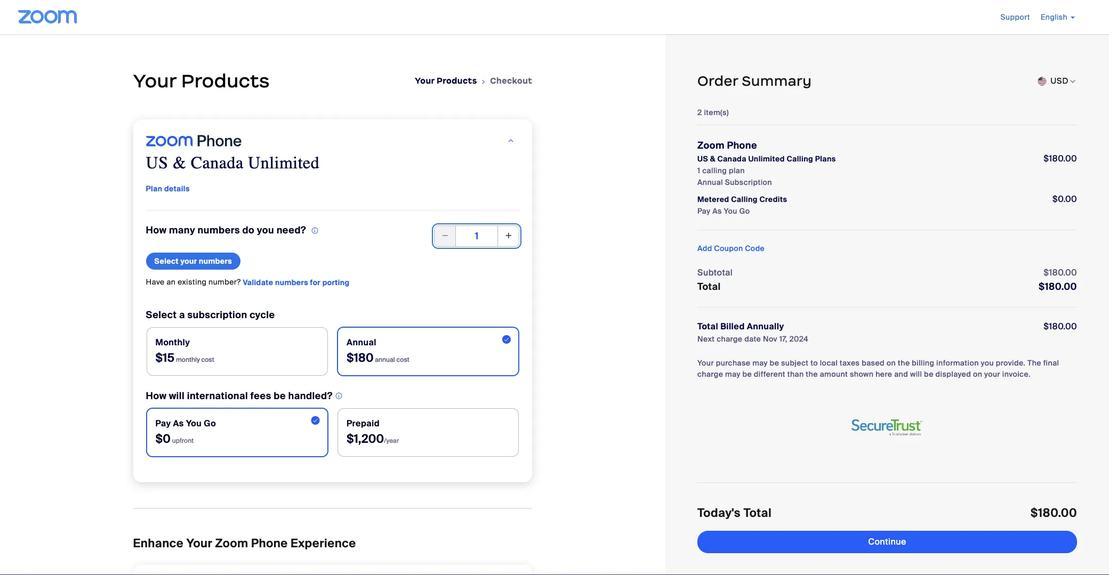 Task type: locate. For each thing, give the bounding box(es) containing it.
secure trust image
[[845, 412, 930, 443]]

pay up $0
[[156, 418, 171, 429]]

1 horizontal spatial go
[[739, 206, 750, 216]]

support
[[1001, 12, 1030, 22]]

as inside the pay as you go $0 upfront
[[173, 418, 184, 429]]

enhance
[[133, 536, 184, 551]]

0 vertical spatial zoom
[[698, 139, 725, 152]]

code
[[745, 244, 765, 253]]

charge down purchase
[[698, 370, 723, 379]]

you left provide.
[[981, 358, 994, 368]]

0 vertical spatial total
[[698, 281, 721, 293]]

cost right $180
[[397, 356, 409, 364]]

your down provide.
[[985, 370, 1000, 379]]

calling
[[787, 154, 813, 164], [731, 195, 758, 204]]

1 vertical spatial numbers
[[199, 257, 232, 266]]

$180.00 for total
[[1039, 281, 1077, 293]]

numbers left the do
[[198, 224, 240, 237]]

as down metered
[[713, 206, 722, 216]]

1 horizontal spatial zoom
[[698, 139, 725, 152]]

1 vertical spatial will
[[169, 390, 185, 403]]

plan details
[[146, 184, 190, 194]]

how will international fees be handled? application
[[146, 389, 520, 404]]

billing
[[912, 358, 935, 368]]

zoom
[[698, 139, 725, 152], [215, 536, 248, 551]]

/year
[[384, 437, 399, 445]]

1 horizontal spatial cost
[[397, 356, 409, 364]]

0 vertical spatial go
[[739, 206, 750, 216]]

canada down zoom phone image
[[191, 153, 244, 173]]

1 total from the top
[[698, 281, 721, 293]]

go
[[739, 206, 750, 216], [204, 418, 216, 429]]

numbers inside application
[[198, 224, 240, 237]]

1 horizontal spatial may
[[753, 358, 768, 368]]

information
[[937, 358, 979, 368]]

1 horizontal spatial &
[[710, 154, 716, 164]]

subscription down plan
[[725, 178, 772, 187]]

$180.00
[[1044, 153, 1077, 164], [1044, 267, 1077, 278], [1039, 281, 1077, 293], [1044, 321, 1077, 332], [1031, 506, 1077, 521]]

0 vertical spatial your
[[180, 257, 197, 266]]

0 horizontal spatial unlimited
[[248, 153, 320, 173]]

0 horizontal spatial on
[[887, 358, 896, 368]]

select your numbers button
[[146, 253, 241, 270]]

select left "a"
[[146, 309, 177, 322]]

1 vertical spatial total
[[698, 321, 718, 332]]

subscription billing cycle option group
[[146, 327, 520, 377]]

us up the plan
[[146, 153, 168, 173]]

as for pay as you go
[[713, 206, 722, 216]]

be right fees
[[274, 390, 286, 403]]

0 vertical spatial the
[[898, 358, 910, 368]]

1 horizontal spatial you
[[981, 358, 994, 368]]

phone
[[727, 139, 757, 152], [251, 536, 288, 551]]

you right the do
[[257, 224, 274, 237]]

0 vertical spatial may
[[753, 358, 768, 368]]

select inside button
[[154, 257, 179, 266]]

1 horizontal spatial as
[[713, 206, 722, 216]]

you up upfront
[[186, 418, 202, 429]]

taxes
[[840, 358, 860, 368]]

numbers left for in the left top of the page
[[275, 278, 308, 287]]

1 vertical spatial as
[[173, 418, 184, 429]]

0 horizontal spatial zoom
[[215, 536, 248, 551]]

how left many
[[146, 224, 167, 237]]

1 vertical spatial select
[[146, 309, 177, 322]]

0 horizontal spatial us
[[146, 153, 168, 173]]

how down the $15
[[146, 390, 167, 403]]

annual right $180
[[375, 356, 395, 364]]

0 vertical spatial subscription
[[725, 178, 772, 187]]

1 cost from the left
[[201, 356, 214, 364]]

go inside the pay as you go $0 upfront
[[204, 418, 216, 429]]

pay inside the pay as you go $0 upfront
[[156, 418, 171, 429]]

canada for us & canada unlimited calling plans
[[718, 154, 747, 164]]

annual down calling
[[698, 178, 723, 187]]

0 vertical spatial how
[[146, 224, 167, 237]]

1 vertical spatial go
[[204, 418, 216, 429]]

go down international
[[204, 418, 216, 429]]

&
[[173, 153, 186, 173], [710, 154, 716, 164]]

0 horizontal spatial subscription
[[187, 309, 247, 322]]

purchase
[[716, 358, 751, 368]]

0 vertical spatial pay
[[698, 206, 711, 216]]

as up upfront
[[173, 418, 184, 429]]

1 vertical spatial the
[[806, 370, 818, 379]]

products
[[181, 69, 270, 93], [437, 76, 477, 86]]

go down metered calling credits
[[739, 206, 750, 216]]

summary
[[742, 73, 812, 90]]

0 vertical spatial charge
[[717, 334, 743, 344]]

item(s)
[[704, 108, 729, 117]]

billed
[[721, 321, 745, 332]]

1 horizontal spatial on
[[973, 370, 983, 379]]

1 horizontal spatial subscription
[[725, 178, 772, 187]]

1 vertical spatial how
[[146, 390, 167, 403]]

your up existing
[[180, 257, 197, 266]]

1 vertical spatial on
[[973, 370, 983, 379]]

will down billing
[[910, 370, 922, 379]]

prepaid
[[347, 418, 380, 429]]

1 horizontal spatial us
[[698, 154, 708, 164]]

monthly $15 monthly cost
[[156, 337, 214, 366]]

subscription
[[725, 178, 772, 187], [187, 309, 247, 322]]

be down billing
[[924, 370, 934, 379]]

1 horizontal spatial canada
[[718, 154, 747, 164]]

numbers inside button
[[199, 257, 232, 266]]

on
[[887, 358, 896, 368], [973, 370, 983, 379]]

will up the pay as you go $0 upfront
[[169, 390, 185, 403]]

numbers up number?
[[199, 257, 232, 266]]

subscription down number?
[[187, 309, 247, 322]]

2 vertical spatial annual
[[375, 356, 395, 364]]

how
[[146, 224, 167, 237], [146, 390, 167, 403]]

0 horizontal spatial as
[[173, 418, 184, 429]]

go for pay as you go
[[739, 206, 750, 216]]

numbers
[[198, 224, 240, 237], [199, 257, 232, 266], [275, 278, 308, 287]]

nov
[[763, 334, 778, 344]]

usd button
[[1051, 73, 1069, 89]]

numbers inside have an existing number? validate numbers for porting
[[275, 278, 308, 287]]

us for us & canada unlimited calling plans
[[698, 154, 708, 164]]

1 horizontal spatial phone
[[727, 139, 757, 152]]

1 horizontal spatial the
[[898, 358, 910, 368]]

0 vertical spatial annual
[[698, 178, 723, 187]]

1 horizontal spatial will
[[910, 370, 922, 379]]

2 how from the top
[[146, 390, 167, 403]]

charge
[[717, 334, 743, 344], [698, 370, 723, 379]]

0 horizontal spatial you
[[186, 418, 202, 429]]

& up calling
[[710, 154, 716, 164]]

1 vertical spatial your
[[985, 370, 1000, 379]]

cost inside monthly $15 monthly cost
[[201, 356, 214, 364]]

a
[[179, 309, 185, 322]]

total up next
[[698, 321, 718, 332]]

the
[[898, 358, 910, 368], [806, 370, 818, 379]]

$180.00 for subtotal
[[1044, 267, 1077, 278]]

0 vertical spatial phone
[[727, 139, 757, 152]]

and
[[894, 370, 908, 379]]

1 how from the top
[[146, 224, 167, 237]]

checkout link
[[490, 76, 532, 86]]

english link
[[1041, 12, 1075, 22]]

1 horizontal spatial calling
[[787, 154, 813, 164]]

0 vertical spatial you
[[724, 206, 737, 216]]

many
[[169, 224, 195, 237]]

1 vertical spatial calling
[[731, 195, 758, 204]]

1 horizontal spatial you
[[724, 206, 737, 216]]

you for pay as you go
[[724, 206, 737, 216]]

will inside application
[[169, 390, 185, 403]]

$0
[[156, 431, 171, 447]]

on up here
[[887, 358, 896, 368]]

go for pay as you go $0 upfront
[[204, 418, 216, 429]]

may up different
[[753, 358, 768, 368]]

plans
[[815, 154, 836, 164]]

2 vertical spatial numbers
[[275, 278, 308, 287]]

you inside the pay as you go $0 upfront
[[186, 418, 202, 429]]

1 horizontal spatial pay
[[698, 206, 711, 216]]

an
[[167, 277, 176, 287]]

1 vertical spatial pay
[[156, 418, 171, 429]]

0 vertical spatial numbers
[[198, 224, 240, 237]]

the down the to
[[806, 370, 818, 379]]

cost right monthly
[[201, 356, 214, 364]]

1 horizontal spatial your
[[985, 370, 1000, 379]]

0 vertical spatial will
[[910, 370, 922, 379]]

next charge date nov 17, 2024
[[698, 334, 809, 344]]

based
[[862, 358, 885, 368]]

your products
[[133, 69, 270, 93], [415, 76, 477, 86]]

as
[[713, 206, 722, 216], [173, 418, 184, 429]]

0 horizontal spatial pay
[[156, 418, 171, 429]]

zoom phone
[[698, 139, 757, 152]]

your products inside breadcrumb navigation
[[415, 76, 477, 86]]

calling left 'plans'
[[787, 154, 813, 164]]

fees
[[251, 390, 271, 403]]

0 horizontal spatial you
[[257, 224, 274, 237]]

order summary
[[698, 73, 812, 90]]

0 horizontal spatial calling
[[731, 195, 758, 204]]

0 horizontal spatial products
[[181, 69, 270, 93]]

select
[[154, 257, 179, 266], [146, 309, 177, 322]]

& up "details"
[[173, 153, 186, 173]]

unlimited for us & canada unlimited calling plans
[[748, 154, 785, 164]]

your
[[180, 257, 197, 266], [985, 370, 1000, 379]]

charge down billed
[[717, 334, 743, 344]]

credits
[[760, 195, 787, 204]]

pay as you go $0 upfront
[[156, 418, 216, 447]]

the up and
[[898, 358, 910, 368]]

your inside button
[[180, 257, 197, 266]]

total down subtotal
[[698, 281, 721, 293]]

0 horizontal spatial &
[[173, 153, 186, 173]]

select your numbers
[[154, 257, 232, 266]]

how many numbers do you need? application
[[146, 223, 321, 238]]

1 vertical spatial charge
[[698, 370, 723, 379]]

cost for $15
[[201, 356, 214, 364]]

annual
[[698, 178, 723, 187], [347, 337, 376, 348], [375, 356, 395, 364]]

calling up pay as you go
[[731, 195, 758, 204]]

for
[[310, 278, 321, 287]]

here
[[876, 370, 892, 379]]

1 vertical spatial subscription
[[187, 309, 247, 322]]

2 total from the top
[[698, 321, 718, 332]]

cost inside the annual $180 annual cost
[[397, 356, 409, 364]]

date
[[745, 334, 761, 344]]

cycle
[[250, 309, 275, 322]]

pay down metered
[[698, 206, 711, 216]]

1 horizontal spatial your products
[[415, 76, 477, 86]]

0 vertical spatial as
[[713, 206, 722, 216]]

cost
[[201, 356, 214, 364], [397, 356, 409, 364]]

2 cost from the left
[[397, 356, 409, 364]]

metered calling credits
[[698, 195, 787, 204]]

learn more about 'how will international fees be handled?' image
[[333, 391, 345, 402]]

subscription inside 1 calling plan annual subscription
[[725, 178, 772, 187]]

metered
[[698, 195, 729, 204]]

be up different
[[770, 358, 779, 368]]

1 horizontal spatial products
[[437, 76, 477, 86]]

1 vertical spatial you
[[981, 358, 994, 368]]

on down the information
[[973, 370, 983, 379]]

0 horizontal spatial canada
[[191, 153, 244, 173]]

0 vertical spatial on
[[887, 358, 896, 368]]

checkout
[[490, 76, 532, 86]]

select up an
[[154, 257, 179, 266]]

support link
[[1001, 12, 1030, 22]]

you down metered calling credits
[[724, 206, 737, 216]]

1 horizontal spatial unlimited
[[748, 154, 785, 164]]

you
[[257, 224, 274, 237], [981, 358, 994, 368]]

0 vertical spatial select
[[154, 257, 179, 266]]

1 vertical spatial may
[[725, 370, 741, 379]]

today's total
[[698, 506, 772, 521]]

plan details button
[[146, 180, 190, 197]]

0 horizontal spatial your
[[180, 257, 197, 266]]

will
[[910, 370, 922, 379], [169, 390, 185, 403]]

0 vertical spatial you
[[257, 224, 274, 237]]

1 vertical spatial you
[[186, 418, 202, 429]]

may down purchase
[[725, 370, 741, 379]]

may
[[753, 358, 768, 368], [725, 370, 741, 379]]

0 horizontal spatial go
[[204, 418, 216, 429]]

you
[[724, 206, 737, 216], [186, 418, 202, 429]]

pay as you go
[[698, 206, 750, 216]]

us up the 1
[[698, 154, 708, 164]]

pay for pay as you go
[[698, 206, 711, 216]]

annual up $180
[[347, 337, 376, 348]]

your products link
[[415, 76, 477, 86]]

& for us & canada unlimited calling plans
[[710, 154, 716, 164]]

0 horizontal spatial will
[[169, 390, 185, 403]]

0 horizontal spatial cost
[[201, 356, 214, 364]]

canada up plan
[[718, 154, 747, 164]]

1 vertical spatial phone
[[251, 536, 288, 551]]



Task type: vqa. For each thing, say whether or not it's contained in the screenshot.
Phone
yes



Task type: describe. For each thing, give the bounding box(es) containing it.
select for select your numbers
[[154, 257, 179, 266]]

canada for us & canada unlimited
[[191, 153, 244, 173]]

zoom phone image
[[146, 132, 241, 149]]

subject
[[781, 358, 809, 368]]

you inside application
[[257, 224, 274, 237]]

& for us & canada unlimited
[[173, 153, 186, 173]]

experience
[[291, 536, 356, 551]]

select a subscription cycle
[[146, 309, 275, 322]]

0 vertical spatial calling
[[787, 154, 813, 164]]

how for how many numbers do you need?
[[146, 224, 167, 237]]

17,
[[780, 334, 788, 344]]

be inside application
[[274, 390, 286, 403]]

local
[[820, 358, 838, 368]]

your inside your purchase may be subject to local taxes based on the billing information you provide. the final charge may be different than the amount shown here and will be displayed on your invoice.
[[985, 370, 1000, 379]]

enhance your zoom phone experience
[[133, 536, 356, 551]]

will inside your purchase may be subject to local taxes based on the billing information you provide. the final charge may be different than the amount shown here and will be displayed on your invoice.
[[910, 370, 922, 379]]

final
[[1044, 358, 1059, 368]]

0 horizontal spatial phone
[[251, 536, 288, 551]]

plan
[[729, 166, 745, 175]]

monthly
[[156, 337, 190, 348]]

be down purchase
[[743, 370, 752, 379]]

total for total
[[698, 281, 721, 293]]

monthly
[[176, 356, 200, 364]]

add coupon code button
[[698, 243, 765, 254]]

the
[[1028, 358, 1042, 368]]

$15
[[156, 350, 174, 366]]

your inside your purchase may be subject to local taxes based on the billing information you provide. the final charge may be different than the amount shown here and will be displayed on your invoice.
[[698, 358, 714, 368]]

total
[[744, 506, 772, 521]]

to
[[811, 358, 818, 368]]

you for pay as you go $0 upfront
[[186, 418, 202, 429]]

0 horizontal spatial may
[[725, 370, 741, 379]]

coupon
[[714, 244, 743, 253]]

total numbers 1 increase image
[[504, 228, 513, 244]]

annually
[[747, 321, 784, 332]]

provide.
[[996, 358, 1026, 368]]

cost for $180
[[397, 356, 409, 364]]

total for total billed annually
[[698, 321, 718, 332]]

2 item(s)
[[698, 108, 729, 117]]

upfront
[[172, 437, 194, 445]]

have an existing number? validate numbers for porting
[[146, 277, 350, 287]]

do
[[242, 224, 255, 237]]

unlimited for us & canada unlimited
[[248, 153, 320, 173]]

1 vertical spatial annual
[[347, 337, 376, 348]]

us & canada unlimited calling plans
[[698, 154, 836, 164]]

learn more about numbers image
[[309, 226, 321, 236]]

charge inside your purchase may be subject to local taxes based on the billing information you provide. the final charge may be different than the amount shown here and will be displayed on your invoice.
[[698, 370, 723, 379]]

zoom phone plan image
[[507, 133, 515, 148]]

pay for pay as you go $0 upfront
[[156, 418, 171, 429]]

today's
[[698, 506, 741, 521]]

us for us & canada unlimited
[[146, 153, 168, 173]]

$180.00 for today's total
[[1031, 506, 1077, 521]]

english
[[1041, 12, 1068, 22]]

usd
[[1051, 76, 1069, 86]]

annual inside 1 calling plan annual subscription
[[698, 178, 723, 187]]

0 horizontal spatial your products
[[133, 69, 270, 93]]

porting
[[322, 278, 350, 287]]

1
[[698, 166, 701, 175]]

total numbers 1 decrease image
[[441, 228, 450, 244]]

zoom logo image
[[18, 10, 77, 23]]

continue
[[868, 537, 907, 548]]

your purchase may be subject to local taxes based on the billing information you provide. the final charge may be different than the amount shown here and will be displayed on your invoice.
[[698, 358, 1059, 379]]

add coupon code
[[698, 244, 765, 253]]

prepaid $1,200 /year
[[347, 418, 399, 447]]

validate numbers for porting button
[[243, 274, 350, 291]]

$1,200
[[347, 431, 384, 447]]

calling
[[703, 166, 727, 175]]

us & canada unlimited
[[146, 153, 320, 173]]

show options image
[[1069, 77, 1077, 86]]

than
[[787, 370, 804, 379]]

different
[[754, 370, 786, 379]]

amount
[[820, 370, 848, 379]]

handled?
[[288, 390, 333, 403]]

breadcrumb navigation
[[415, 76, 532, 87]]

right image
[[480, 77, 487, 87]]

how for how will international fees be handled?
[[146, 390, 167, 403]]

international
[[187, 390, 248, 403]]

existing
[[178, 277, 207, 287]]

continue button
[[698, 531, 1077, 554]]

numbers for your
[[199, 257, 232, 266]]

as for pay as you go $0 upfront
[[173, 418, 184, 429]]

products inside breadcrumb navigation
[[437, 76, 477, 86]]

add
[[698, 244, 712, 253]]

select for select a subscription cycle
[[146, 309, 177, 322]]

numbers for many
[[198, 224, 240, 237]]

total billed annually
[[698, 321, 784, 332]]

your inside breadcrumb navigation
[[415, 76, 435, 86]]

how will international fees be handled? option group
[[146, 408, 520, 458]]

validate
[[243, 278, 273, 287]]

order
[[698, 73, 738, 90]]

have
[[146, 277, 165, 287]]

how many numbers do you need?
[[146, 224, 309, 237]]

Total numbers text field
[[434, 225, 520, 247]]

how will international fees be handled?
[[146, 390, 333, 403]]

$180
[[347, 350, 374, 366]]

shown
[[850, 370, 874, 379]]

$0.00
[[1053, 194, 1077, 205]]

2
[[698, 108, 702, 117]]

displayed
[[936, 370, 971, 379]]

next
[[698, 334, 715, 344]]

0 horizontal spatial the
[[806, 370, 818, 379]]

you inside your purchase may be subject to local taxes based on the billing information you provide. the final charge may be different than the amount shown here and will be displayed on your invoice.
[[981, 358, 994, 368]]

invoice.
[[1002, 370, 1031, 379]]

plan
[[146, 184, 162, 194]]

number?
[[209, 277, 241, 287]]

1 calling plan annual subscription
[[698, 166, 772, 187]]

1 vertical spatial zoom
[[215, 536, 248, 551]]

subtotal
[[698, 267, 733, 278]]



